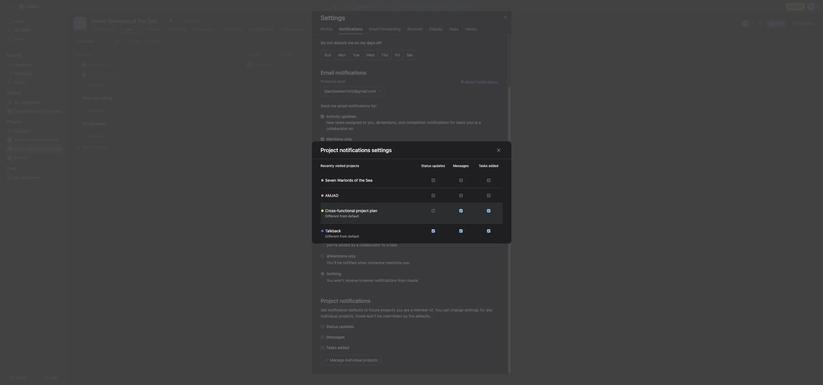 Task type: locate. For each thing, give the bounding box(es) containing it.
1 horizontal spatial functional
[[337, 209, 355, 213]]

to down notifications settings
[[363, 160, 366, 164]]

seven inside 'projects' element
[[14, 147, 25, 151]]

1 vertical spatial me
[[331, 104, 336, 108]]

from
[[340, 215, 347, 219], [340, 235, 347, 239], [398, 279, 406, 283]]

1 toggle notify about messages checkbox from the top
[[459, 194, 463, 198]]

upgrade button
[[786, 3, 805, 11]]

2 vertical spatial be
[[377, 314, 382, 319]]

world
[[82, 121, 94, 126]]

set notification defaults to future projects you are a member of. you can change settings for any individual projects, those won't be overridden by the defaults.
[[321, 308, 492, 319]]

new
[[326, 120, 334, 125], [326, 143, 334, 148], [326, 160, 334, 164], [335, 193, 342, 197]]

my down team
[[14, 175, 20, 180]]

0 vertical spatial toggle notify about messages checkbox
[[459, 194, 463, 198]]

status down "recently"
[[326, 176, 338, 181]]

you're
[[466, 120, 478, 125]]

notification
[[328, 308, 348, 313]]

you,
[[367, 120, 375, 125], [367, 143, 375, 148]]

my inside global element
[[14, 28, 20, 32]]

add task… for recruiting
[[89, 108, 108, 113]]

notifications right completion
[[427, 120, 449, 125]]

you inside the set notification defaults to future projects you are a member of. you can change settings for any individual projects, those won't be overridden by the defaults.
[[435, 308, 442, 313]]

email right "remove"
[[487, 193, 496, 197]]

add task… row for world news
[[67, 131, 823, 141]]

1 horizontal spatial status updates
[[421, 164, 445, 168]]

2 add task… row from the top
[[67, 105, 823, 116]]

1 different from the top
[[325, 215, 339, 219]]

1 vertical spatial status updates
[[326, 325, 354, 330]]

notified up as
[[343, 236, 356, 241]]

completed image for assign hq locations text field
[[80, 71, 87, 78]]

my up inbox
[[14, 28, 20, 32]]

1 task… from the top
[[97, 82, 108, 87]]

3 task… from the top
[[97, 134, 108, 138]]

0 horizontal spatial tasks added
[[326, 346, 349, 351]]

the up talkback link
[[48, 109, 54, 114]]

different from default for cross-functional project plan
[[325, 215, 359, 219]]

different from default up send me browser notifications for…
[[325, 215, 359, 219]]

can
[[443, 308, 449, 313]]

added left as
[[339, 243, 350, 248]]

new inside activity updates new tasks assigned to you, @mentions, and completion notifications for tasks you're a collaborator on
[[326, 120, 334, 125]]

1 vertical spatial send
[[321, 220, 330, 225]]

send
[[321, 104, 330, 108], [321, 220, 330, 225]]

1 horizontal spatial cross-functional project plan
[[325, 209, 377, 213]]

1 vertical spatial tasks added
[[326, 346, 349, 351]]

1 you, from the top
[[367, 120, 375, 125]]

my workspace link down the goals link
[[3, 98, 63, 107]]

you inside nothing you won't receive browser notifications from asana
[[326, 279, 333, 283]]

1 send from the top
[[321, 104, 330, 108]]

seven warlords of the sea down visited
[[325, 178, 372, 183]]

2 notified from the top
[[343, 261, 356, 266]]

seven
[[14, 109, 25, 114], [14, 147, 25, 151], [325, 178, 336, 183]]

1 my from the top
[[14, 28, 20, 32]]

0 vertical spatial functional
[[26, 138, 44, 143]]

you're left following,
[[419, 236, 431, 241]]

1 notified from the top
[[343, 236, 356, 241]]

toggle notify about messages checkbox for amjad
[[459, 194, 463, 198]]

talkback down projects
[[14, 129, 30, 134]]

0 horizontal spatial you
[[326, 279, 333, 283]]

when inside task updates you'll be notified when there's a comment on a task you're following, you're assigned a task, or you're added as a collaborator to a task
[[357, 236, 367, 241]]

change
[[450, 308, 463, 313]]

task…
[[97, 82, 108, 87], [97, 108, 108, 113], [97, 134, 108, 138]]

cross-functional project plan up send me browser notifications for…
[[325, 209, 377, 213]]

1 seven warlords of the sea link from the top
[[3, 107, 63, 116]]

add task… button down assign hq locations text field
[[89, 82, 108, 88]]

due
[[279, 52, 286, 57]]

add up task name on the top of page
[[80, 39, 86, 44]]

Toggle notify about messages checkbox
[[459, 179, 463, 182], [459, 230, 463, 233]]

the inside the set notification defaults to future projects you are a member of. you can change settings for any individual projects, those won't be overridden by the defaults.
[[409, 314, 414, 319]]

2 vertical spatial of
[[354, 178, 358, 183]]

updates inside activity updates new tasks assigned to you, @mentions, and completion notifications for tasks you're a collaborator on
[[341, 114, 356, 119]]

of left in in the left top of the page
[[354, 178, 358, 183]]

1 vertical spatial completed checkbox
[[80, 71, 87, 78]]

assigned for only
[[346, 143, 362, 148]]

3 add task… button from the top
[[89, 133, 108, 139]]

task… inside header untitled section tree grid
[[97, 82, 108, 87]]

task… up the section at the left top
[[97, 134, 108, 138]]

board
[[149, 27, 160, 32]]

projects button
[[0, 119, 22, 125]]

cross-functional project plan inside project notifications settings dialog
[[325, 209, 377, 213]]

sea inside starred element
[[55, 109, 62, 114]]

you're
[[419, 236, 431, 241], [450, 236, 461, 241], [326, 243, 338, 248]]

email up days off
[[369, 27, 379, 31]]

1 vertical spatial tb
[[248, 63, 252, 67]]

my for global element
[[14, 28, 20, 32]]

updates down visited
[[339, 176, 353, 181]]

cross-functional project plan link
[[3, 136, 66, 145]]

to inside activity updates new tasks assigned to you, @mentions, and completion notifications for tasks you're a collaborator on
[[363, 120, 366, 125]]

2 vertical spatial added
[[338, 346, 349, 351]]

0 vertical spatial warlords
[[26, 109, 42, 114]]

tasks left the you're
[[456, 120, 465, 125]]

seven warlords of the sea link
[[3, 107, 63, 116], [3, 145, 63, 154]]

1 vertical spatial functional
[[337, 209, 355, 213]]

0 vertical spatial toggle notify about messages checkbox
[[459, 179, 463, 182]]

projects
[[7, 119, 22, 124]]

1 workspace from the top
[[21, 100, 40, 105]]

calendar
[[198, 27, 214, 32]]

cross- down add new email button
[[325, 209, 337, 213]]

send me browser notifications for…
[[321, 220, 384, 225]]

in
[[375, 176, 379, 181]]

1 horizontal spatial you
[[396, 308, 403, 313]]

gantt
[[334, 27, 344, 32]]

2 vertical spatial sea
[[366, 178, 372, 183]]

0 vertical spatial added
[[489, 164, 498, 168]]

you, inside mentions only new tasks assigned to you, direct messages, and @mentions
[[367, 143, 375, 148]]

notified inside task updates you'll be notified when there's a comment on a task you're following, you're assigned a task, or you're added as a collaborator to a task
[[343, 236, 356, 241]]

0 vertical spatial tb
[[743, 21, 747, 26]]

assigned inside activity updates new tasks assigned to you, @mentions, and completion notifications for tasks you're a collaborator on
[[346, 120, 362, 125]]

insights element
[[0, 50, 67, 88]]

0 vertical spatial add task… row
[[67, 80, 823, 90]]

1 vertical spatial toggle notify about task creations checkbox
[[487, 194, 490, 198]]

cross- down talkback link
[[14, 138, 26, 143]]

2 vertical spatial me
[[331, 220, 336, 225]]

tasks added down close this dialog image
[[479, 164, 498, 168]]

2 completed image from the top
[[80, 71, 87, 78]]

2 horizontal spatial and
[[408, 143, 414, 148]]

assigned up summaries
[[346, 143, 362, 148]]

1 vertical spatial project
[[356, 209, 369, 213]]

to left @mentions,
[[363, 120, 366, 125]]

different
[[325, 215, 339, 219], [325, 235, 339, 239]]

a left "task,"
[[479, 236, 481, 241]]

tasks for activity updates new tasks assigned to you, @mentions, and completion notifications for tasks you're a collaborator on
[[335, 120, 345, 125]]

1 horizontal spatial tb
[[743, 21, 747, 26]]

notifications right about
[[476, 80, 498, 85]]

task… down recruiting
[[97, 108, 108, 113]]

2 toggle notify about status updates checkbox from the top
[[432, 210, 435, 213]]

1 horizontal spatial plan
[[370, 209, 377, 213]]

1 horizontal spatial task
[[390, 243, 397, 248]]

1 vertical spatial messages
[[453, 164, 469, 168]]

1 vertical spatial you
[[403, 261, 409, 266]]

you for are
[[396, 308, 403, 313]]

wed
[[366, 53, 374, 57]]

tasks inside the 'daily summaries new tasks assigned to you and upcoming due dates'
[[335, 160, 345, 164]]

recently
[[321, 164, 334, 168]]

warlords down visited
[[337, 178, 353, 183]]

only for mentions only
[[344, 137, 352, 142]]

amjad inside project notifications settings dialog
[[325, 194, 338, 198]]

task up name
[[87, 39, 94, 44]]

Toggle notify about status updates checkbox
[[432, 194, 435, 198], [432, 210, 435, 213], [432, 230, 435, 233]]

0 vertical spatial toggle notify about status updates checkbox
[[432, 194, 435, 198]]

to inside the set notification defaults to future projects you are a member of. you can change settings for any individual projects, those won't be overridden by the defaults.
[[364, 308, 368, 313]]

assigned down summaries
[[346, 160, 362, 164]]

0 horizontal spatial individual
[[321, 314, 338, 319]]

sat
[[407, 53, 412, 57]]

2 different from the top
[[325, 235, 339, 239]]

mentions only new tasks assigned to you, direct messages, and @mentions
[[326, 137, 435, 148]]

task right comment
[[411, 236, 418, 241]]

my workspace inside starred element
[[14, 100, 40, 105]]

add task… button for news
[[89, 133, 108, 139]]

new inside the 'daily summaries new tasks assigned to you and upcoming due dates'
[[326, 160, 334, 164]]

hacks
[[465, 27, 477, 31]]

2 my workspace link from the top
[[3, 174, 63, 182]]

updates up toggle notify about status updates option
[[432, 164, 445, 168]]

1 my workspace from the top
[[14, 100, 40, 105]]

1 horizontal spatial amjad
[[325, 194, 338, 198]]

project up send me browser notifications for…
[[356, 209, 369, 213]]

2 vertical spatial add task… button
[[89, 133, 108, 139]]

of inside 'projects' element
[[43, 147, 47, 151]]

1 horizontal spatial collaborator
[[359, 243, 381, 248]]

when
[[357, 236, 367, 241], [357, 261, 367, 266]]

my inside teams element
[[14, 175, 20, 180]]

1 toggle notify about task creations checkbox from the top
[[487, 179, 490, 182]]

2 toggle notify about task creations checkbox from the top
[[487, 194, 490, 198]]

0 vertical spatial send
[[321, 104, 330, 108]]

1 vertical spatial warlords
[[26, 147, 42, 151]]

a right "are"
[[410, 308, 413, 313]]

and
[[398, 120, 405, 125], [408, 143, 414, 148], [375, 160, 382, 164]]

updates down send me email notifications for:
[[341, 114, 356, 119]]

2 vertical spatial task…
[[97, 134, 108, 138]]

add task… button down post recruiting button at the top of page
[[89, 107, 108, 114]]

added up manage
[[338, 346, 349, 351]]

1 vertical spatial task…
[[97, 108, 108, 113]]

2 different from default from the top
[[325, 235, 359, 239]]

status updates
[[421, 164, 445, 168], [326, 325, 354, 330]]

2 add task… from the top
[[89, 108, 108, 113]]

notifications down mentions
[[374, 279, 397, 283]]

0 vertical spatial you
[[367, 160, 374, 164]]

tasks
[[21, 28, 30, 32], [335, 120, 345, 125], [456, 120, 465, 125], [335, 143, 345, 148], [335, 160, 345, 164]]

post recruiting
[[82, 96, 112, 101]]

of inside starred element
[[43, 109, 47, 114]]

when inside @mentions only you'll be notified when someone mentions you
[[357, 261, 367, 266]]

add task…
[[89, 82, 108, 87], [89, 108, 108, 113], [89, 134, 108, 138]]

you left "are"
[[396, 308, 403, 313]]

talkback up you'll
[[325, 229, 341, 234]]

different for cross-functional project plan
[[325, 215, 339, 219]]

0 horizontal spatial you
[[367, 160, 374, 164]]

workspace down the goals link
[[21, 100, 40, 105]]

you right the "of." in the bottom of the page
[[435, 308, 442, 313]]

0 vertical spatial my
[[14, 28, 20, 32]]

for left any
[[480, 308, 485, 313]]

0 horizontal spatial task
[[87, 39, 94, 44]]

and inside the 'daily summaries new tasks assigned to you and upcoming due dates'
[[375, 160, 382, 164]]

completed image for recruiting top pirates text box
[[80, 61, 87, 68]]

0 vertical spatial add task… button
[[89, 82, 108, 88]]

sea
[[55, 109, 62, 114], [55, 147, 62, 151], [366, 178, 372, 183]]

me up you'll
[[331, 220, 336, 225]]

be inside the set notification defaults to future projects you are a member of. you can change settings for any individual projects, those won't be overridden by the defaults.
[[377, 314, 382, 319]]

1 vertical spatial seven warlords of the sea link
[[3, 145, 63, 154]]

different for talkback
[[325, 235, 339, 239]]

you, left @mentions,
[[367, 120, 375, 125]]

inbox
[[14, 37, 24, 41]]

0 vertical spatial my workspace link
[[3, 98, 63, 107]]

1 vertical spatial different
[[325, 235, 339, 239]]

1 horizontal spatial cross-
[[325, 209, 337, 213]]

close this dialog image
[[496, 148, 501, 153]]

my workspace
[[14, 100, 40, 105], [14, 175, 40, 180]]

cross-functional project plan
[[14, 138, 66, 143], [325, 209, 377, 213]]

starred button
[[0, 90, 20, 96]]

date
[[287, 52, 294, 57]]

2 my workspace from the top
[[14, 175, 40, 180]]

add task… up the section at the left top
[[89, 134, 108, 138]]

tasks down summaries
[[335, 160, 345, 164]]

1 vertical spatial task
[[326, 230, 335, 235]]

0 vertical spatial messages
[[285, 27, 303, 32]]

notified inside @mentions only you'll be notified when someone mentions you
[[343, 261, 356, 266]]

0 vertical spatial default
[[348, 215, 359, 219]]

list image
[[77, 20, 83, 27]]

you'll
[[326, 261, 336, 266]]

0 vertical spatial different from default
[[325, 215, 359, 219]]

task name
[[74, 52, 91, 57]]

daily
[[326, 154, 335, 158]]

0 vertical spatial browser
[[337, 220, 352, 225]]

3 toggle notify about task creations checkbox from the top
[[487, 230, 490, 233]]

0 horizontal spatial amjad
[[14, 156, 28, 160]]

completed checkbox for assign hq locations text field
[[80, 71, 87, 78]]

add task… row for post recruiting
[[67, 105, 823, 116]]

projects inside the set notification defaults to future projects you are a member of. you can change settings for any individual projects, those won't be overridden by the defaults.
[[381, 308, 395, 313]]

the
[[48, 109, 54, 114], [48, 147, 54, 151], [359, 178, 365, 183], [409, 314, 414, 319]]

status down notification
[[326, 325, 338, 330]]

0 vertical spatial tasks added
[[479, 164, 498, 168]]

those
[[355, 314, 365, 319]]

0 vertical spatial status
[[421, 164, 431, 168]]

individual down set
[[321, 314, 338, 319]]

you inside the set notification defaults to future projects you are a member of. you can change settings for any individual projects, those won't be overridden by the defaults.
[[396, 308, 403, 313]]

assigned inside the 'daily summaries new tasks assigned to you and upcoming due dates'
[[346, 160, 362, 164]]

task,
[[482, 236, 491, 241]]

email up activity
[[337, 104, 347, 108]]

seven warlords of the sea
[[14, 109, 62, 114], [14, 147, 62, 151], [325, 178, 372, 183]]

you inside the 'daily summaries new tasks assigned to you and upcoming due dates'
[[367, 160, 374, 164]]

0 vertical spatial tasks
[[479, 164, 488, 168]]

from left asana
[[398, 279, 406, 283]]

add task… row
[[67, 80, 823, 90], [67, 105, 823, 116], [67, 131, 823, 141]]

tue
[[353, 53, 359, 57]]

1 vertical spatial talkback
[[325, 229, 341, 234]]

browser down browser notifications
[[337, 220, 352, 225]]

1 toggle notify about status updates checkbox from the top
[[432, 194, 435, 198]]

add task… button up the section at the left top
[[89, 133, 108, 139]]

1 horizontal spatial email
[[369, 27, 379, 31]]

1 vertical spatial cross-functional project plan
[[325, 209, 377, 213]]

2 vertical spatial and
[[375, 160, 382, 164]]

tasks down home
[[21, 28, 30, 32]]

cross-
[[14, 138, 26, 143], [325, 209, 337, 213]]

header untitled section tree grid
[[67, 60, 823, 90]]

completed image
[[80, 61, 87, 68], [80, 71, 87, 78]]

remove from starred image
[[169, 19, 173, 23]]

0 vertical spatial and
[[398, 120, 405, 125]]

2 vertical spatial task
[[390, 243, 397, 248]]

1 add task… from the top
[[89, 82, 108, 87]]

recently visited projects
[[321, 164, 359, 168]]

updates for there's
[[336, 230, 351, 235]]

dashboard
[[254, 27, 274, 32]]

1 horizontal spatial talkback
[[325, 229, 341, 234]]

seven warlords of the sea down cross-functional project plan link
[[14, 147, 62, 151]]

3 add task… row from the top
[[67, 131, 823, 141]]

0 horizontal spatial browser
[[337, 220, 352, 225]]

task down comment
[[390, 243, 397, 248]]

by
[[403, 314, 408, 319]]

you right mentions
[[403, 261, 409, 266]]

amjad
[[14, 156, 28, 160], [325, 194, 338, 198]]

different up send me browser notifications for…
[[325, 215, 339, 219]]

calendar link
[[193, 26, 214, 32]]

only for @mentions only
[[348, 254, 356, 259]]

0 vertical spatial email
[[337, 80, 345, 84]]

my workspace down starred
[[14, 100, 40, 105]]

status right dates
[[421, 164, 431, 168]]

1 vertical spatial plan
[[370, 209, 377, 213]]

toggle notify about task creations checkbox for talkback
[[487, 230, 490, 233]]

2 you, from the top
[[367, 143, 375, 148]]

disturb
[[334, 40, 347, 45]]

be down "future"
[[377, 314, 382, 319]]

0 vertical spatial collaborator
[[326, 126, 348, 131]]

seven up projects
[[14, 109, 25, 114]]

plan
[[59, 138, 66, 143], [370, 209, 377, 213]]

1 when from the top
[[357, 236, 367, 241]]

updates inside task updates you'll be notified when there's a comment on a task you're following, you're assigned a task, or you're added as a collaborator to a task
[[336, 230, 351, 235]]

2 send from the top
[[321, 220, 330, 225]]

a right the you're
[[479, 120, 481, 125]]

0 horizontal spatial functional
[[26, 138, 44, 143]]

3 add task… from the top
[[89, 134, 108, 138]]

talkback
[[14, 129, 30, 134], [325, 229, 341, 234]]

2 vertical spatial from
[[398, 279, 406, 283]]

when left there's
[[357, 236, 367, 241]]

status updates up toggle notify about status updates option
[[421, 164, 445, 168]]

my workspace down team
[[14, 175, 40, 180]]

warlords for seven warlords of the sea link within starred element
[[26, 109, 42, 114]]

2 horizontal spatial task
[[411, 236, 418, 241]]

Toggle notify about task creations checkbox
[[487, 179, 490, 182], [487, 194, 490, 198], [487, 230, 490, 233]]

Toggle notify about status updates checkbox
[[432, 179, 435, 182]]

for inside the set notification defaults to future projects you are a member of. you can change settings for any individual projects, those won't be overridden by the defaults.
[[480, 308, 485, 313]]

0 vertical spatial me
[[348, 40, 353, 45]]

send for send me email notifications for:
[[321, 104, 330, 108]]

account button
[[407, 27, 423, 34]]

1 add task… row from the top
[[67, 80, 823, 90]]

be inside task updates you'll be notified when there's a comment on a task you're following, you're assigned a task, or you're added as a collaborator to a task
[[337, 236, 342, 241]]

toggle notify about task creations checkbox for amjad
[[487, 194, 490, 198]]

add inside button
[[82, 145, 90, 150]]

updates inside project notifications settings dialog
[[432, 164, 445, 168]]

there's
[[368, 236, 380, 241]]

me right the disturb
[[348, 40, 353, 45]]

post recruiting button
[[82, 93, 112, 103]]

warlords inside starred element
[[26, 109, 42, 114]]

Completed checkbox
[[80, 61, 87, 68], [80, 71, 87, 78]]

3 toggle notify about status updates checkbox from the top
[[432, 230, 435, 233]]

1 completed checkbox from the top
[[80, 61, 87, 68]]

preferred email
[[321, 80, 345, 84]]

workspace inside starred element
[[21, 100, 40, 105]]

1 my workspace link from the top
[[3, 98, 63, 107]]

add task… button
[[89, 82, 108, 88], [89, 107, 108, 114], [89, 133, 108, 139]]

to
[[363, 120, 366, 125], [363, 143, 366, 148], [363, 160, 366, 164], [382, 243, 385, 248], [364, 308, 368, 313]]

1 vertical spatial browser
[[359, 279, 373, 283]]

new down daily
[[326, 160, 334, 164]]

completed checkbox inside assign hq locations cell
[[80, 71, 87, 78]]

project inside dialog
[[356, 209, 369, 213]]

any
[[486, 308, 492, 313]]

due
[[401, 160, 408, 164]]

0 vertical spatial task
[[87, 39, 94, 44]]

manage
[[330, 358, 344, 363]]

add task… inside header untitled section tree grid
[[89, 82, 108, 87]]

1 toggle notify about messages checkbox from the top
[[459, 179, 463, 182]]

1 add task… button from the top
[[89, 82, 108, 88]]

1 vertical spatial add task… row
[[67, 105, 823, 116]]

defaults.
[[415, 314, 431, 319]]

2 default from the top
[[348, 235, 359, 239]]

sea inside project notifications settings dialog
[[366, 178, 372, 183]]

None text field
[[90, 16, 158, 26]]

be for you'll
[[337, 261, 342, 266]]

my inside starred element
[[14, 100, 20, 105]]

0 vertical spatial task…
[[97, 82, 108, 87]]

1 vertical spatial cross-
[[325, 209, 337, 213]]

toggle notify about task creations checkbox right "remove"
[[487, 194, 490, 198]]

2 workspace from the top
[[21, 175, 40, 180]]

list
[[125, 27, 131, 32]]

1 vertical spatial completed image
[[80, 71, 87, 78]]

1 vertical spatial sea
[[55, 147, 62, 151]]

add left the section at the left top
[[82, 145, 90, 150]]

0 horizontal spatial collaborator
[[326, 126, 348, 131]]

tasks added up manage
[[326, 346, 349, 351]]

completed image inside assign hq locations cell
[[80, 71, 87, 78]]

2 my from the top
[[14, 100, 20, 105]]

Toggle notify about messages checkbox
[[459, 194, 463, 198], [459, 210, 463, 213]]

seven up amjad link
[[14, 147, 25, 151]]

notified for only
[[343, 261, 356, 266]]

@mentions only you'll be notified when someone mentions you
[[326, 254, 409, 266]]

tb
[[743, 21, 747, 26], [248, 63, 252, 67]]

2 when from the top
[[357, 261, 367, 266]]

email
[[369, 27, 379, 31], [343, 193, 351, 197], [487, 193, 496, 197]]

seven inside project notifications settings dialog
[[325, 178, 336, 183]]

Recruiting top Pirates text field
[[87, 62, 129, 68]]

be right you'll
[[337, 236, 342, 241]]

seven warlords of the sea link up talkback link
[[3, 107, 63, 116]]

@mentions
[[326, 254, 347, 259]]

1 vertical spatial seven
[[14, 147, 25, 151]]

hide sidebar image
[[7, 4, 12, 9]]

1 different from default from the top
[[325, 215, 359, 219]]

of up talkback link
[[43, 109, 47, 114]]

notifications inside nothing you won't receive browser notifications from asana
[[374, 279, 397, 283]]

project notifications settings dialog
[[312, 142, 511, 244]]

profile
[[321, 27, 332, 31]]

assigned left "task,"
[[462, 236, 478, 241]]

0 vertical spatial seven
[[14, 109, 25, 114]]

default up send me browser notifications for…
[[348, 215, 359, 219]]

be inside @mentions only you'll be notified when someone mentions you
[[337, 261, 342, 266]]

to down comment
[[382, 243, 385, 248]]

0 horizontal spatial task
[[74, 52, 81, 57]]

assigned inside mentions only new tasks assigned to you, direct messages, and @mentions
[[346, 143, 362, 148]]

toggle notify about task creations checkbox up "task,"
[[487, 230, 490, 233]]

1 vertical spatial from
[[340, 235, 347, 239]]

cross- inside project notifications settings dialog
[[325, 209, 337, 213]]

collaborator up 'mentions'
[[326, 126, 348, 131]]

1 vertical spatial toggle notify about status updates checkbox
[[432, 210, 435, 213]]

the right by
[[409, 314, 414, 319]]

2 toggle notify about messages checkbox from the top
[[459, 210, 463, 213]]

to up the won't at the left bottom
[[364, 308, 368, 313]]

messages,
[[387, 143, 407, 148]]

as
[[351, 243, 355, 248]]

project down talkback link
[[45, 138, 58, 143]]

0 vertical spatial for
[[450, 120, 455, 125]]

default for cross-functional project plan
[[348, 215, 359, 219]]

3 my from the top
[[14, 175, 20, 180]]

task left name
[[74, 52, 81, 57]]

inbox link
[[3, 35, 63, 44]]

1 completed image from the top
[[80, 61, 87, 68]]

thu
[[381, 53, 388, 57]]

0 vertical spatial you,
[[367, 120, 375, 125]]

starred element
[[0, 88, 67, 117]]

added inside project notifications settings dialog
[[489, 164, 498, 168]]

from inside nothing you won't receive browser notifications from asana
[[398, 279, 406, 283]]

1 default from the top
[[348, 215, 359, 219]]

warlords for 1st seven warlords of the sea link from the bottom of the page
[[26, 147, 42, 151]]

row
[[67, 49, 823, 60], [73, 59, 816, 60], [67, 60, 823, 70], [67, 70, 823, 80]]

only inside @mentions only you'll be notified when someone mentions you
[[348, 254, 356, 259]]

send up you'll
[[321, 220, 330, 225]]

@mentions
[[415, 143, 435, 148]]

2 horizontal spatial messages
[[453, 164, 469, 168]]

workspace down amjad link
[[21, 175, 40, 180]]

completed checkbox inside recruiting top pirates cell
[[80, 61, 87, 68]]

and left completion
[[398, 120, 405, 125]]

warlords inside 'projects' element
[[26, 147, 42, 151]]

0 vertical spatial when
[[357, 236, 367, 241]]

of for seven warlords of the sea link within starred element
[[43, 109, 47, 114]]

2 vertical spatial seven warlords of the sea
[[325, 178, 372, 183]]

only down as
[[348, 254, 356, 259]]

to for updates
[[363, 120, 366, 125]]

1 vertical spatial for
[[480, 308, 485, 313]]

from right you'll
[[340, 235, 347, 239]]

2 task… from the top
[[97, 108, 108, 113]]

different up @mentions
[[325, 235, 339, 239]]

new inside mentions only new tasks assigned to you, direct messages, and @mentions
[[326, 143, 334, 148]]

2 completed checkbox from the top
[[80, 71, 87, 78]]

me up activity
[[331, 104, 336, 108]]

1 horizontal spatial for
[[480, 308, 485, 313]]

my for teams element
[[14, 175, 20, 180]]

2 add task… button from the top
[[89, 107, 108, 114]]

1 vertical spatial default
[[348, 235, 359, 239]]

you
[[326, 279, 333, 283], [435, 308, 442, 313]]

0 vertical spatial individual
[[321, 314, 338, 319]]

collaborator down there's
[[359, 243, 381, 248]]

task inside task updates you'll be notified when there's a comment on a task you're following, you're assigned a task, or you're added as a collaborator to a task
[[326, 230, 335, 235]]

email inside button
[[343, 193, 351, 197]]

for inside activity updates new tasks assigned to you, @mentions, and completion notifications for tasks you're a collaborator on
[[450, 120, 455, 125]]

2 seven warlords of the sea link from the top
[[3, 145, 63, 154]]

completed image inside recruiting top pirates cell
[[80, 61, 87, 68]]

status updates inside project notifications settings dialog
[[421, 164, 445, 168]]

of for 1st seven warlords of the sea link from the bottom of the page
[[43, 147, 47, 151]]

2 toggle notify about messages checkbox from the top
[[459, 230, 463, 233]]



Task type: vqa. For each thing, say whether or not it's contained in the screenshot.
more
no



Task type: describe. For each thing, give the bounding box(es) containing it.
individual inside the set notification defaults to future projects you are a member of. you can change settings for any individual projects, those won't be overridden by the defaults.
[[321, 314, 338, 319]]

collaborator inside task updates you'll be notified when there's a comment on a task you're following, you're assigned a task, or you're added as a collaborator to a task
[[359, 243, 381, 248]]

workflow
[[225, 27, 242, 32]]

add task… button for recruiting
[[89, 107, 108, 114]]

to for summaries
[[363, 160, 366, 164]]

assign hq locations cell
[[67, 70, 244, 80]]

tasks added inside project notifications settings dialog
[[479, 164, 498, 168]]

tb inside button
[[743, 21, 747, 26]]

1 horizontal spatial you're
[[419, 236, 431, 241]]

on left my
[[354, 40, 359, 45]]

news
[[95, 121, 107, 126]]

close image
[[503, 15, 507, 19]]

amjad inside 'projects' element
[[14, 156, 28, 160]]

fri
[[395, 53, 400, 57]]

about notifications link
[[461, 79, 498, 103]]

team
[[7, 166, 17, 171]]

assigned for updates
[[346, 120, 362, 125]]

remove email button
[[471, 191, 498, 199]]

toggle notify about task creations checkbox for seven warlords of the sea
[[487, 179, 490, 182]]

from for talkback
[[340, 235, 347, 239]]

task for task updates you'll be notified when there's a comment on a task you're following, you're assigned a task, or you're added as a collaborator to a task
[[326, 230, 335, 235]]

a right as
[[356, 243, 358, 248]]

collapse task list for this section image
[[75, 122, 79, 126]]

a right there's
[[381, 236, 383, 241]]

do
[[321, 40, 326, 45]]

2 vertical spatial status
[[326, 325, 338, 330]]

when for there's
[[357, 236, 367, 241]]

seven warlords of the sea inside starred element
[[14, 109, 62, 114]]

receive
[[345, 279, 358, 283]]

my
[[360, 40, 366, 45]]

add task… button inside header untitled section tree grid
[[89, 82, 108, 88]]

global element
[[0, 14, 67, 47]]

recruiting
[[92, 96, 112, 101]]

home
[[14, 19, 25, 24]]

recruiting top pirates cell
[[67, 60, 244, 70]]

add up add section button
[[89, 134, 96, 138]]

completed checkbox for recruiting top pirates text box
[[80, 61, 87, 68]]

1 vertical spatial email
[[337, 104, 347, 108]]

world news button
[[82, 119, 107, 129]]

days off
[[367, 40, 381, 45]]

toggle notify about status updates checkbox for talkback
[[432, 230, 435, 233]]

and inside activity updates new tasks assigned to you, @mentions, and completion notifications for tasks you're a collaborator on
[[398, 120, 405, 125]]

collaborator inside activity updates new tasks assigned to you, @mentions, and completion notifications for tasks you're a collaborator on
[[326, 126, 348, 131]]

talkback inside 'projects' element
[[14, 129, 30, 134]]

email notifications
[[321, 70, 366, 76]]

seven for seven warlords of the sea link within starred element
[[14, 109, 25, 114]]

new for new tasks assigned to you, @mentions, and completion notifications for tasks you're a collaborator on
[[326, 120, 334, 125]]

0 vertical spatial project
[[45, 138, 58, 143]]

0 horizontal spatial you're
[[326, 243, 338, 248]]

upgrade
[[789, 4, 802, 9]]

hacks button
[[465, 27, 477, 34]]

assigned for summaries
[[346, 160, 362, 164]]

mentions
[[385, 261, 402, 266]]

talkback inside project notifications settings dialog
[[325, 229, 341, 234]]

account
[[407, 27, 423, 31]]

sea inside 'projects' element
[[55, 147, 62, 151]]

the inside starred element
[[48, 109, 54, 114]]

the inside 'projects' element
[[48, 147, 54, 151]]

add task button
[[73, 38, 96, 45]]

you inside @mentions only you'll be notified when someone mentions you
[[403, 261, 409, 266]]

add down post recruiting
[[89, 108, 96, 113]]

and inside mentions only new tasks assigned to you, direct messages, and @mentions
[[408, 143, 414, 148]]

files
[[314, 27, 323, 32]]

notifications left for…
[[353, 220, 375, 225]]

set
[[321, 308, 327, 313]]

status inside project notifications settings dialog
[[421, 164, 431, 168]]

me for browser
[[331, 220, 336, 225]]

send for send me browser notifications for…
[[321, 220, 330, 225]]

overridden
[[383, 314, 402, 319]]

toggle notify about messages checkbox for cross-functional project plan
[[459, 210, 463, 213]]

Toggle notify about task creations checkbox
[[487, 210, 490, 213]]

collapse task list for this section image
[[75, 96, 79, 100]]

you for and
[[367, 160, 374, 164]]

messages inside project notifications settings dialog
[[453, 164, 469, 168]]

add section button
[[73, 143, 109, 152]]

Assign HQ locations text field
[[87, 72, 126, 77]]

on inside task updates you'll be notified when there's a comment on a task you're following, you're assigned a task, or you're added as a collaborator to a task
[[402, 236, 407, 241]]

new for new tasks assigned to you and upcoming due dates
[[326, 160, 334, 164]]

you, for @mentions,
[[367, 120, 375, 125]]

notifications inside activity updates new tasks assigned to you, @mentions, and completion notifications for tasks you're a collaborator on
[[427, 120, 449, 125]]

for:
[[371, 104, 377, 108]]

nothing you won't receive browser notifications from asana
[[326, 272, 418, 283]]

browser inside nothing you won't receive browser notifications from asana
[[359, 279, 373, 283]]

project notifications settings
[[321, 147, 392, 153]]

insights button
[[0, 53, 21, 58]]

tyler
[[254, 63, 262, 67]]

amjad link
[[3, 154, 63, 162]]

overview
[[96, 27, 114, 32]]

manage individual projects
[[330, 358, 378, 363]]

portfolios link
[[3, 69, 63, 78]]

notifications inside 'link'
[[476, 80, 498, 85]]

home link
[[3, 17, 63, 26]]

notifications
[[339, 27, 362, 31]]

remove email
[[474, 193, 496, 197]]

projects inside project notifications settings dialog
[[346, 164, 359, 168]]

share button
[[767, 20, 786, 27]]

default for talkback
[[348, 235, 359, 239]]

to for only
[[363, 143, 366, 148]]

notifications button
[[339, 27, 362, 34]]

toggle notify about status updates checkbox for amjad
[[432, 194, 435, 198]]

my workspace link inside starred element
[[3, 98, 63, 107]]

portfolios
[[14, 71, 32, 76]]

my tasks
[[14, 28, 30, 32]]

of.
[[429, 308, 434, 313]]

cross-functional project plan inside 'projects' element
[[14, 138, 66, 143]]

you, for direct
[[367, 143, 375, 148]]

add task
[[80, 39, 94, 44]]

the inside project notifications settings dialog
[[359, 178, 365, 183]]

on inside activity updates new tasks assigned to you, @mentions, and completion notifications for tasks you're a collaborator on
[[349, 126, 353, 131]]

world news
[[82, 121, 107, 126]]

2 vertical spatial messages
[[326, 335, 345, 340]]

activity
[[326, 114, 340, 119]]

section
[[91, 145, 107, 150]]

messages inside messages link
[[285, 27, 303, 32]]

team button
[[0, 166, 17, 171]]

1 vertical spatial tasks
[[326, 346, 337, 351]]

project notifications
[[321, 298, 370, 305]]

my workspace link inside teams element
[[3, 174, 63, 182]]

manage individual projects button
[[321, 356, 381, 366]]

messages link
[[280, 26, 303, 32]]

a inside the set notification defaults to future projects you are a member of. you can change settings for any individual projects, those won't be overridden by the defaults.
[[410, 308, 413, 313]]

add task… for news
[[89, 134, 108, 138]]

different from default for talkback
[[325, 235, 359, 239]]

starred
[[7, 91, 20, 95]]

gantt link
[[329, 26, 344, 32]]

updates for you,
[[341, 114, 356, 119]]

workspace inside teams element
[[21, 175, 40, 180]]

sun
[[324, 53, 331, 57]]

notifications left for:
[[348, 104, 370, 108]]

portfolios
[[389, 176, 406, 181]]

dates
[[409, 160, 419, 164]]

tasks inside my tasks link
[[21, 28, 30, 32]]

reporting
[[14, 62, 32, 67]]

invite
[[16, 376, 26, 381]]

warlords inside project notifications settings dialog
[[337, 178, 353, 183]]

notified for updates
[[343, 236, 356, 241]]

mon
[[338, 53, 346, 57]]

assigned inside task updates you'll be notified when there's a comment on a task you're following, you're assigned a task, or you're added as a collaborator to a task
[[462, 236, 478, 241]]

updates down projects,
[[339, 325, 354, 330]]

1 vertical spatial status
[[326, 176, 338, 181]]

a right comment
[[408, 236, 410, 241]]

list link
[[120, 26, 131, 32]]

summaries
[[336, 154, 356, 158]]

2 horizontal spatial email
[[487, 193, 496, 197]]

when for someone
[[357, 261, 367, 266]]

add inside header untitled section tree grid
[[89, 82, 96, 87]]

task for task name
[[74, 52, 81, 57]]

functional inside 'projects' element
[[26, 138, 44, 143]]

post
[[82, 96, 91, 101]]

added inside task updates you'll be notified when there's a comment on a task you're following, you're assigned a task, or you're added as a collaborator to a task
[[339, 243, 350, 248]]

add section
[[82, 145, 107, 150]]

toggle notify about messages checkbox for seven warlords of the sea
[[459, 179, 463, 182]]

overview link
[[92, 26, 114, 32]]

teams element
[[0, 164, 67, 184]]

forwarding
[[380, 27, 401, 31]]

add new email
[[328, 193, 351, 197]]

black
[[263, 63, 271, 67]]

tasks for daily summaries new tasks assigned to you and upcoming due dates
[[335, 160, 345, 164]]

apps
[[449, 27, 459, 31]]

from for cross-functional project plan
[[340, 215, 347, 219]]

dashboard link
[[249, 26, 274, 32]]

seven for 1st seven warlords of the sea link from the bottom of the page
[[14, 147, 25, 151]]

2 horizontal spatial you're
[[450, 236, 461, 241]]

task… for recruiting
[[97, 108, 108, 113]]

seven warlords of the sea inside project notifications settings dialog
[[325, 178, 372, 183]]

row containing task name
[[67, 49, 823, 60]]

timeline link
[[167, 26, 187, 32]]

updates for portfolios
[[339, 176, 353, 181]]

row containing tb
[[67, 60, 823, 70]]

seven warlords of the sea link inside starred element
[[3, 107, 63, 116]]

plan inside project notifications settings dialog
[[370, 209, 377, 213]]

settings
[[321, 14, 345, 22]]

mentions
[[326, 137, 343, 142]]

won't
[[366, 314, 376, 319]]

cross- inside 'projects' element
[[14, 138, 26, 143]]

projects element
[[0, 117, 67, 164]]

to inside task updates you'll be notified when there's a comment on a task you're following, you're assigned a task, or you're added as a collaborator to a task
[[382, 243, 385, 248]]

tasks for mentions only new tasks assigned to you, direct messages, and @mentions
[[335, 143, 345, 148]]

be for you'll
[[337, 236, 342, 241]]

browser notifications
[[321, 208, 373, 215]]

add inside button
[[328, 193, 334, 197]]

tb inside header untitled section tree grid
[[248, 63, 252, 67]]

plan inside 'projects' element
[[59, 138, 66, 143]]

talkback link
[[3, 127, 63, 136]]

add inside "button"
[[80, 39, 86, 44]]

0 horizontal spatial status updates
[[326, 325, 354, 330]]

seven warlords of the sea inside 'projects' element
[[14, 147, 62, 151]]

my workspace inside teams element
[[14, 175, 40, 180]]

projects,
[[339, 314, 354, 319]]

activity updates new tasks assigned to you, @mentions, and completion notifications for tasks you're a collaborator on
[[326, 114, 481, 131]]

remove
[[474, 193, 486, 197]]

task inside add task "button"
[[87, 39, 94, 44]]

on left in in the left top of the page
[[354, 176, 359, 181]]

settings
[[464, 308, 479, 313]]

a down comment
[[386, 243, 389, 248]]

completion
[[406, 120, 426, 125]]

upcoming
[[383, 160, 400, 164]]

functional inside project notifications settings dialog
[[337, 209, 355, 213]]

task… for news
[[97, 134, 108, 138]]

of inside project notifications settings dialog
[[354, 178, 358, 183]]

a inside activity updates new tasks assigned to you, @mentions, and completion notifications for tasks you're a collaborator on
[[479, 120, 481, 125]]

toggle notify about messages checkbox for talkback
[[459, 230, 463, 233]]

toggle notify about status updates checkbox for cross-functional project plan
[[432, 210, 435, 213]]

email forwarding button
[[369, 27, 401, 34]]

share
[[774, 21, 783, 26]]

new for new tasks assigned to you, direct messages, and @mentions
[[326, 143, 334, 148]]

asana
[[407, 279, 418, 283]]

new inside add new email button
[[335, 193, 342, 197]]

tasks inside project notifications settings dialog
[[479, 164, 488, 168]]

tyler black
[[254, 63, 271, 67]]

projects inside button
[[363, 358, 378, 363]]

name
[[82, 52, 91, 57]]

me for email
[[331, 104, 336, 108]]

individual inside button
[[345, 358, 362, 363]]



